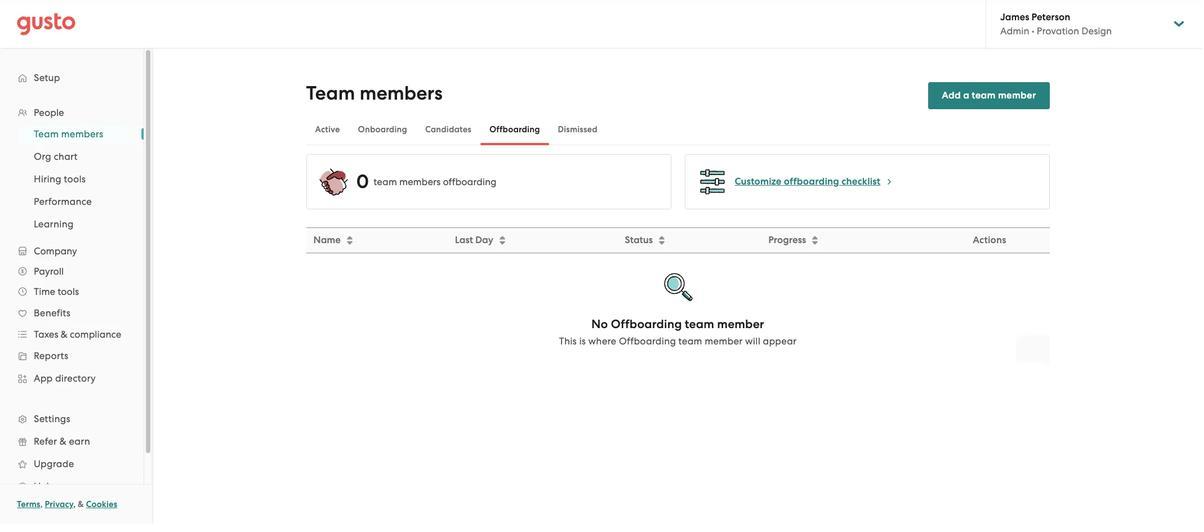 Task type: describe. For each thing, give the bounding box(es) containing it.
app
[[34, 373, 53, 384]]

status
[[625, 234, 653, 246]]

tools for hiring tools
[[64, 174, 86, 185]]

members inside "link"
[[61, 128, 103, 140]]

dismissed
[[558, 125, 598, 135]]

dismissed button
[[549, 116, 607, 143]]

setup
[[34, 72, 60, 83]]

performance link
[[20, 192, 132, 212]]

no
[[592, 317, 608, 332]]

org chart
[[34, 151, 78, 162]]

provation
[[1037, 25, 1080, 37]]

status button
[[618, 229, 761, 252]]

•
[[1032, 25, 1035, 37]]

payroll
[[34, 266, 64, 277]]

will
[[745, 336, 761, 347]]

company
[[34, 246, 77, 257]]

active
[[315, 125, 340, 135]]

taxes
[[34, 329, 58, 340]]

0 vertical spatial members
[[360, 82, 443, 105]]

offboarding inside 0 team members offboarding
[[443, 176, 497, 188]]

offboarding button
[[481, 116, 549, 143]]

1 , from the left
[[40, 500, 43, 510]]

onboarding button
[[349, 116, 416, 143]]

add a team member button
[[929, 82, 1050, 109]]

payroll button
[[11, 261, 132, 282]]

directory
[[55, 373, 96, 384]]

team members inside "link"
[[34, 128, 103, 140]]

customize offboarding checklist link
[[735, 175, 894, 189]]

taxes & compliance button
[[11, 325, 132, 345]]

learning link
[[20, 214, 132, 234]]

people
[[34, 107, 64, 118]]

candidates button
[[416, 116, 481, 143]]

member for offboarding
[[717, 317, 764, 332]]

customize offboarding checklist
[[735, 176, 881, 188]]

learning
[[34, 219, 74, 230]]

1 horizontal spatial team
[[306, 82, 355, 105]]

privacy
[[45, 500, 73, 510]]

reports
[[34, 350, 68, 362]]

2 vertical spatial member
[[705, 336, 743, 347]]

2 vertical spatial &
[[78, 500, 84, 510]]

cookies
[[86, 500, 117, 510]]

earn
[[69, 436, 90, 447]]

name
[[314, 234, 341, 246]]

0 team members offboarding
[[356, 170, 497, 193]]

settings
[[34, 414, 70, 425]]

upgrade
[[34, 459, 74, 470]]

time
[[34, 286, 55, 297]]

compliance
[[70, 329, 121, 340]]

hiring tools
[[34, 174, 86, 185]]

1 horizontal spatial team members
[[306, 82, 443, 105]]

taxes & compliance
[[34, 329, 121, 340]]

james peterson admin • provation design
[[1001, 11, 1112, 37]]

customize
[[735, 176, 782, 188]]

benefits
[[34, 308, 70, 319]]

benefits link
[[11, 303, 132, 323]]

refer & earn
[[34, 436, 90, 447]]

candidates
[[425, 125, 472, 135]]

is
[[579, 336, 586, 347]]

progress button
[[762, 229, 929, 252]]

app directory link
[[11, 368, 132, 389]]

privacy link
[[45, 500, 73, 510]]

help link
[[11, 477, 132, 497]]

home image
[[17, 13, 75, 35]]

team inside button
[[972, 90, 996, 101]]

onboarding
[[358, 125, 407, 135]]

list containing team members
[[0, 123, 144, 236]]

where
[[589, 336, 617, 347]]

reports link
[[11, 346, 132, 366]]

setup link
[[11, 68, 132, 88]]

last day button
[[448, 229, 617, 252]]

team members link
[[20, 124, 132, 144]]



Task type: locate. For each thing, give the bounding box(es) containing it.
upgrade link
[[11, 454, 132, 474]]

& left earn
[[60, 436, 67, 447]]

people button
[[11, 103, 132, 123]]

0 vertical spatial member
[[998, 90, 1036, 101]]

design
[[1082, 25, 1112, 37]]

day
[[476, 234, 494, 246]]

peterson
[[1032, 11, 1071, 23]]

last
[[455, 234, 473, 246]]

, down help link
[[73, 500, 76, 510]]

0 vertical spatial &
[[61, 329, 68, 340]]

1 vertical spatial team
[[34, 128, 59, 140]]

team up active
[[306, 82, 355, 105]]

& down help link
[[78, 500, 84, 510]]

1 vertical spatial member
[[717, 317, 764, 332]]

no offboarding team member this is where offboarding team member will appear
[[559, 317, 797, 347]]

offboarding
[[490, 125, 540, 135], [611, 317, 682, 332], [619, 336, 676, 347]]

checklist
[[842, 176, 881, 188]]

team inside 0 team members offboarding
[[374, 176, 397, 188]]

members
[[360, 82, 443, 105], [61, 128, 103, 140], [399, 176, 441, 188]]

last day
[[455, 234, 494, 246]]

,
[[40, 500, 43, 510], [73, 500, 76, 510]]

tools inside dropdown button
[[58, 286, 79, 297]]

member right a at the right top of page
[[998, 90, 1036, 101]]

1 vertical spatial &
[[60, 436, 67, 447]]

app directory
[[34, 373, 96, 384]]

add
[[942, 90, 961, 101]]

time tools
[[34, 286, 79, 297]]

active button
[[306, 116, 349, 143]]

0 horizontal spatial team members
[[34, 128, 103, 140]]

member left will
[[705, 336, 743, 347]]

team members up onboarding
[[306, 82, 443, 105]]

member for a
[[998, 90, 1036, 101]]

1 vertical spatial offboarding
[[611, 317, 682, 332]]

& for earn
[[60, 436, 67, 447]]

member inside button
[[998, 90, 1036, 101]]

members inside 0 team members offboarding
[[399, 176, 441, 188]]

0 horizontal spatial team
[[34, 128, 59, 140]]

performance
[[34, 196, 92, 207]]

offboarding inside button
[[490, 125, 540, 135]]

tools up performance "link"
[[64, 174, 86, 185]]

offboarding tab panel
[[306, 154, 1050, 366]]

cookies button
[[86, 498, 117, 512]]

admin
[[1001, 25, 1030, 37]]

1 vertical spatial tools
[[58, 286, 79, 297]]

team members tab list
[[306, 114, 1050, 145]]

name button
[[307, 229, 447, 252]]

, left privacy
[[40, 500, 43, 510]]

a
[[963, 90, 970, 101]]

&
[[61, 329, 68, 340], [60, 436, 67, 447], [78, 500, 84, 510]]

hiring tools link
[[20, 169, 132, 189]]

1 horizontal spatial offboarding
[[784, 176, 840, 188]]

& inside dropdown button
[[61, 329, 68, 340]]

team
[[972, 90, 996, 101], [374, 176, 397, 188], [685, 317, 714, 332], [679, 336, 702, 347]]

1 list from the top
[[0, 103, 144, 498]]

org
[[34, 151, 51, 162]]

org chart link
[[20, 146, 132, 167]]

2 list from the top
[[0, 123, 144, 236]]

list
[[0, 103, 144, 498], [0, 123, 144, 236]]

progress
[[769, 234, 806, 246]]

james
[[1001, 11, 1030, 23]]

2 , from the left
[[73, 500, 76, 510]]

settings link
[[11, 409, 132, 429]]

2 vertical spatial offboarding
[[619, 336, 676, 347]]

appear
[[763, 336, 797, 347]]

tools
[[64, 174, 86, 185], [58, 286, 79, 297]]

& right taxes
[[61, 329, 68, 340]]

team inside "link"
[[34, 128, 59, 140]]

actions
[[973, 234, 1007, 246]]

0 horizontal spatial offboarding
[[443, 176, 497, 188]]

team members
[[306, 82, 443, 105], [34, 128, 103, 140]]

1 horizontal spatial ,
[[73, 500, 76, 510]]

0 vertical spatial team
[[306, 82, 355, 105]]

member up will
[[717, 317, 764, 332]]

0 vertical spatial offboarding
[[490, 125, 540, 135]]

refer & earn link
[[11, 432, 132, 452]]

time tools button
[[11, 282, 132, 302]]

tools down payroll dropdown button
[[58, 286, 79, 297]]

0 vertical spatial team members
[[306, 82, 443, 105]]

1 vertical spatial members
[[61, 128, 103, 140]]

0
[[356, 170, 369, 193]]

gusto navigation element
[[0, 48, 144, 516]]

1 vertical spatial team members
[[34, 128, 103, 140]]

0 vertical spatial tools
[[64, 174, 86, 185]]

company button
[[11, 241, 132, 261]]

help
[[34, 481, 55, 492]]

team down the people
[[34, 128, 59, 140]]

team members down people dropdown button
[[34, 128, 103, 140]]

terms , privacy , & cookies
[[17, 500, 117, 510]]

terms link
[[17, 500, 40, 510]]

2 vertical spatial members
[[399, 176, 441, 188]]

this
[[559, 336, 577, 347]]

add a team member
[[942, 90, 1036, 101]]

terms
[[17, 500, 40, 510]]

member
[[998, 90, 1036, 101], [717, 317, 764, 332], [705, 336, 743, 347]]

chart
[[54, 151, 78, 162]]

offboarding
[[784, 176, 840, 188], [443, 176, 497, 188]]

0 horizontal spatial ,
[[40, 500, 43, 510]]

list containing people
[[0, 103, 144, 498]]

hiring
[[34, 174, 61, 185]]

& for compliance
[[61, 329, 68, 340]]

tools for time tools
[[58, 286, 79, 297]]

refer
[[34, 436, 57, 447]]

team
[[306, 82, 355, 105], [34, 128, 59, 140]]



Task type: vqa. For each thing, say whether or not it's contained in the screenshot.
Tax documents in list
no



